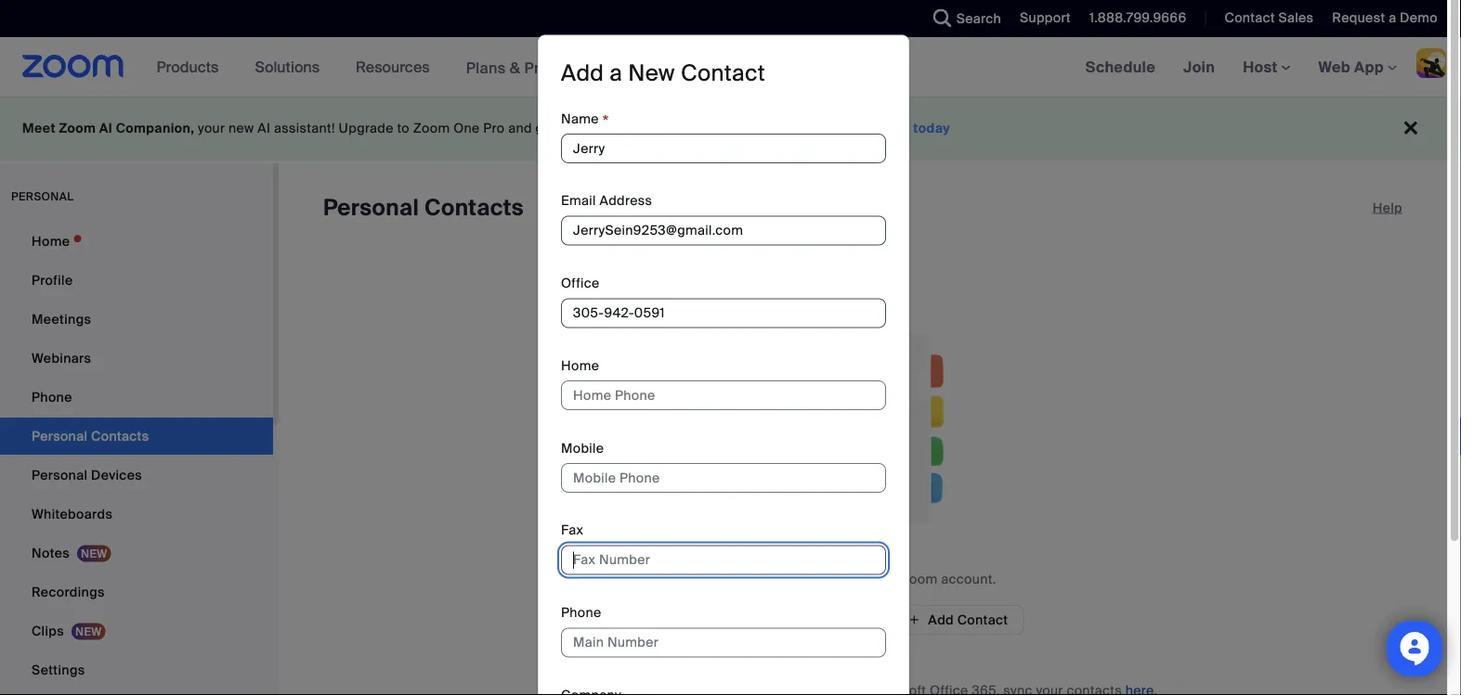 Task type: describe. For each thing, give the bounding box(es) containing it.
upgrade today link
[[854, 120, 950, 137]]

email address
[[561, 192, 652, 210]]

whiteboards
[[32, 506, 113, 523]]

2 horizontal spatial zoom
[[901, 571, 938, 588]]

1.888.799.9666
[[1090, 9, 1187, 26]]

banner containing schedule
[[0, 37, 1461, 98]]

Phone text field
[[561, 628, 886, 658]]

phone link
[[0, 379, 273, 416]]

contact sales link up meetings navigation
[[1225, 9, 1314, 26]]

phone inside the personal menu menu
[[32, 389, 72, 406]]

notes link
[[0, 535, 273, 572]]

1 horizontal spatial to
[[609, 120, 621, 137]]

profile link
[[0, 262, 273, 299]]

clips link
[[0, 613, 273, 650]]

additional
[[753, 120, 816, 137]]

pricing
[[524, 58, 575, 77]]

devices
[[91, 467, 142, 484]]

get
[[536, 120, 556, 137]]

add contact button
[[892, 606, 1024, 635]]

today
[[914, 120, 950, 137]]

1.888.799.9666 button up schedule link
[[1090, 9, 1187, 26]]

one
[[454, 120, 480, 137]]

Mobile text field
[[561, 463, 886, 493]]

join
[[1184, 57, 1215, 77]]

0 horizontal spatial to
[[397, 120, 410, 137]]

clips
[[32, 623, 64, 640]]

access
[[560, 120, 605, 137]]

personal for personal devices
[[32, 467, 88, 484]]

pro
[[483, 120, 505, 137]]

companion
[[641, 120, 715, 137]]

no
[[730, 571, 748, 588]]

settings
[[32, 662, 85, 679]]

contact inside button
[[958, 612, 1008, 629]]

recordings
[[32, 584, 105, 601]]

&
[[510, 58, 521, 77]]

home inside 'add a new contact' dialog
[[561, 357, 599, 375]]

Fax text field
[[561, 546, 886, 576]]

home link
[[0, 223, 273, 260]]

mobile
[[561, 440, 604, 457]]

notes
[[32, 545, 70, 562]]

whiteboards link
[[0, 496, 273, 533]]

plans & pricing
[[466, 58, 575, 77]]

import from csv file button
[[702, 606, 885, 635]]

your for to
[[870, 571, 898, 588]]

support
[[1020, 9, 1071, 26]]

csv
[[816, 612, 844, 629]]

settings link
[[0, 652, 273, 689]]

import from csv file
[[737, 612, 870, 629]]

contact inside dialog
[[681, 58, 765, 87]]

no contacts added to your zoom account.
[[730, 571, 996, 588]]

add image for add
[[908, 612, 921, 629]]

email
[[561, 192, 596, 210]]

add image for import
[[717, 611, 730, 630]]

add for add contact
[[928, 612, 954, 629]]

meet zoom ai companion, footer
[[0, 97, 1447, 161]]

contact sales
[[1225, 9, 1314, 26]]

fax
[[561, 522, 584, 539]]

2 horizontal spatial to
[[854, 571, 867, 588]]

Home text field
[[561, 381, 886, 411]]

join link
[[1170, 37, 1229, 97]]

recordings link
[[0, 574, 273, 611]]

file
[[847, 612, 870, 629]]

at
[[718, 120, 730, 137]]

Office Phone text field
[[561, 299, 886, 328]]

contacts
[[425, 194, 524, 223]]



Task type: vqa. For each thing, say whether or not it's contained in the screenshot.
rightmost Your
yes



Task type: locate. For each thing, give the bounding box(es) containing it.
added
[[810, 571, 851, 588]]

add a new contact dialog
[[538, 35, 910, 696]]

add image inside add contact button
[[908, 612, 921, 629]]

0 horizontal spatial personal
[[32, 467, 88, 484]]

2 upgrade from the left
[[854, 120, 910, 137]]

assistant!
[[274, 120, 335, 137]]

name
[[561, 110, 599, 127]]

1 vertical spatial a
[[610, 58, 623, 87]]

First and Last Name text field
[[561, 134, 886, 163]]

home down office
[[561, 357, 599, 375]]

meetings navigation
[[1072, 37, 1461, 98]]

a inside 'add a new contact' dialog
[[610, 58, 623, 87]]

2 horizontal spatial contact
[[1225, 9, 1275, 26]]

zoom right meet
[[59, 120, 96, 137]]

product information navigation
[[143, 37, 589, 98]]

plans
[[466, 58, 506, 77]]

meet
[[22, 120, 56, 137]]

phone down webinars
[[32, 389, 72, 406]]

1 vertical spatial contact
[[681, 58, 765, 87]]

1 horizontal spatial personal
[[323, 194, 419, 223]]

personal contacts
[[323, 194, 524, 223]]

personal
[[323, 194, 419, 223], [32, 467, 88, 484]]

1.888.799.9666 button up schedule
[[1076, 0, 1191, 37]]

zoom logo image
[[22, 55, 124, 78]]

0 vertical spatial personal
[[323, 194, 419, 223]]

1 horizontal spatial ai
[[258, 120, 271, 137]]

address
[[600, 192, 652, 210]]

schedule
[[1086, 57, 1156, 77]]

a
[[1389, 9, 1397, 26], [610, 58, 623, 87]]

to left one
[[397, 120, 410, 137]]

webinars link
[[0, 340, 273, 377]]

1 horizontal spatial contact
[[958, 612, 1008, 629]]

Email Address text field
[[561, 216, 886, 246]]

0 horizontal spatial your
[[198, 120, 225, 137]]

to right access
[[609, 120, 621, 137]]

ai right *
[[625, 120, 638, 137]]

2 horizontal spatial ai
[[625, 120, 638, 137]]

0 horizontal spatial phone
[[32, 389, 72, 406]]

contact sales link up join
[[1211, 0, 1319, 37]]

add image inside import from csv file button
[[717, 611, 730, 630]]

upgrade
[[339, 120, 394, 137], [854, 120, 910, 137]]

profile
[[32, 272, 73, 289]]

name *
[[561, 110, 609, 132]]

account.
[[941, 571, 996, 588]]

your
[[198, 120, 225, 137], [870, 571, 898, 588]]

1 horizontal spatial a
[[1389, 9, 1397, 26]]

0 horizontal spatial a
[[610, 58, 623, 87]]

support link
[[1006, 0, 1076, 37], [1020, 9, 1071, 26]]

contact up "at"
[[681, 58, 765, 87]]

add image
[[717, 611, 730, 630], [908, 612, 921, 629]]

companion,
[[116, 120, 194, 137]]

zoom left account.
[[901, 571, 938, 588]]

to
[[397, 120, 410, 137], [609, 120, 621, 137], [854, 571, 867, 588]]

0 horizontal spatial home
[[32, 233, 70, 250]]

personal devices link
[[0, 457, 273, 494]]

1 horizontal spatial add
[[928, 612, 954, 629]]

1 vertical spatial add
[[928, 612, 954, 629]]

1 upgrade from the left
[[339, 120, 394, 137]]

1 horizontal spatial home
[[561, 357, 599, 375]]

request a demo
[[1333, 9, 1438, 26]]

home inside the personal menu menu
[[32, 233, 70, 250]]

*
[[603, 111, 609, 132]]

add down account.
[[928, 612, 954, 629]]

0 horizontal spatial ai
[[99, 120, 112, 137]]

1 horizontal spatial your
[[870, 571, 898, 588]]

0 vertical spatial your
[[198, 120, 225, 137]]

personal inside personal devices link
[[32, 467, 88, 484]]

import
[[737, 612, 780, 629]]

sales
[[1279, 9, 1314, 26]]

1 ai from the left
[[99, 120, 112, 137]]

contacts
[[752, 571, 807, 588]]

upgrade right cost.
[[854, 120, 910, 137]]

add image left import
[[717, 611, 730, 630]]

contact down account.
[[958, 612, 1008, 629]]

add inside button
[[928, 612, 954, 629]]

1 horizontal spatial upgrade
[[854, 120, 910, 137]]

home
[[32, 233, 70, 250], [561, 357, 599, 375]]

1 horizontal spatial phone
[[561, 605, 602, 622]]

phone
[[32, 389, 72, 406], [561, 605, 602, 622]]

home up the profile
[[32, 233, 70, 250]]

new
[[229, 120, 254, 137]]

0 horizontal spatial upgrade
[[339, 120, 394, 137]]

ai left companion,
[[99, 120, 112, 137]]

help
[[1373, 199, 1403, 216]]

help link
[[1373, 193, 1403, 223]]

request
[[1333, 9, 1386, 26]]

personal for personal contacts
[[323, 194, 419, 223]]

contact left sales at right
[[1225, 9, 1275, 26]]

phone down fax
[[561, 605, 602, 622]]

a left new
[[610, 58, 623, 87]]

0 vertical spatial add
[[561, 58, 604, 87]]

your left new
[[198, 120, 225, 137]]

personal
[[11, 190, 74, 204]]

zoom
[[59, 120, 96, 137], [413, 120, 450, 137], [901, 571, 938, 588]]

ai right new
[[258, 120, 271, 137]]

1 vertical spatial phone
[[561, 605, 602, 622]]

add up the name
[[561, 58, 604, 87]]

banner
[[0, 37, 1461, 98]]

meetings
[[32, 311, 91, 328]]

ai
[[99, 120, 112, 137], [258, 120, 271, 137], [625, 120, 638, 137]]

contact
[[1225, 9, 1275, 26], [681, 58, 765, 87], [958, 612, 1008, 629]]

personal menu menu
[[0, 223, 273, 696]]

2 vertical spatial contact
[[958, 612, 1008, 629]]

your inside meet zoom ai companion, footer
[[198, 120, 225, 137]]

0 vertical spatial contact
[[1225, 9, 1275, 26]]

new
[[628, 58, 675, 87]]

a for request
[[1389, 9, 1397, 26]]

webinars
[[32, 350, 91, 367]]

0 vertical spatial phone
[[32, 389, 72, 406]]

your for companion,
[[198, 120, 225, 137]]

no
[[734, 120, 750, 137]]

1 vertical spatial home
[[561, 357, 599, 375]]

0 vertical spatial home
[[32, 233, 70, 250]]

upgrade down product information navigation
[[339, 120, 394, 137]]

contact sales link
[[1211, 0, 1319, 37], [1225, 9, 1314, 26]]

add for add a new contact
[[561, 58, 604, 87]]

demo
[[1400, 9, 1438, 26]]

personal devices
[[32, 467, 142, 484]]

a left 'demo'
[[1389, 9, 1397, 26]]

schedule link
[[1072, 37, 1170, 97]]

0 horizontal spatial add
[[561, 58, 604, 87]]

plans & pricing link
[[466, 58, 575, 77], [466, 58, 575, 77]]

to right added
[[854, 571, 867, 588]]

0 horizontal spatial contact
[[681, 58, 765, 87]]

your right added
[[870, 571, 898, 588]]

add inside dialog
[[561, 58, 604, 87]]

1 vertical spatial your
[[870, 571, 898, 588]]

add contact
[[928, 612, 1008, 629]]

request a demo link
[[1319, 0, 1461, 37], [1333, 9, 1438, 26]]

1 horizontal spatial zoom
[[413, 120, 450, 137]]

meet zoom ai companion, your new ai assistant! upgrade to zoom one pro and get access to ai companion at no additional cost. upgrade today
[[22, 120, 950, 137]]

a for add
[[610, 58, 623, 87]]

3 ai from the left
[[625, 120, 638, 137]]

add image left add contact
[[908, 612, 921, 629]]

0 horizontal spatial add image
[[717, 611, 730, 630]]

phone inside 'add a new contact' dialog
[[561, 605, 602, 622]]

1.888.799.9666 button
[[1076, 0, 1191, 37], [1090, 9, 1187, 26]]

0 vertical spatial a
[[1389, 9, 1397, 26]]

zoom left one
[[413, 120, 450, 137]]

add
[[561, 58, 604, 87], [928, 612, 954, 629]]

2 ai from the left
[[258, 120, 271, 137]]

cost.
[[820, 120, 851, 137]]

office
[[561, 275, 600, 292]]

0 horizontal spatial zoom
[[59, 120, 96, 137]]

add a new contact
[[561, 58, 765, 87]]

and
[[508, 120, 532, 137]]

1 horizontal spatial add image
[[908, 612, 921, 629]]

1 vertical spatial personal
[[32, 467, 88, 484]]

from
[[783, 612, 813, 629]]

meetings link
[[0, 301, 273, 338]]



